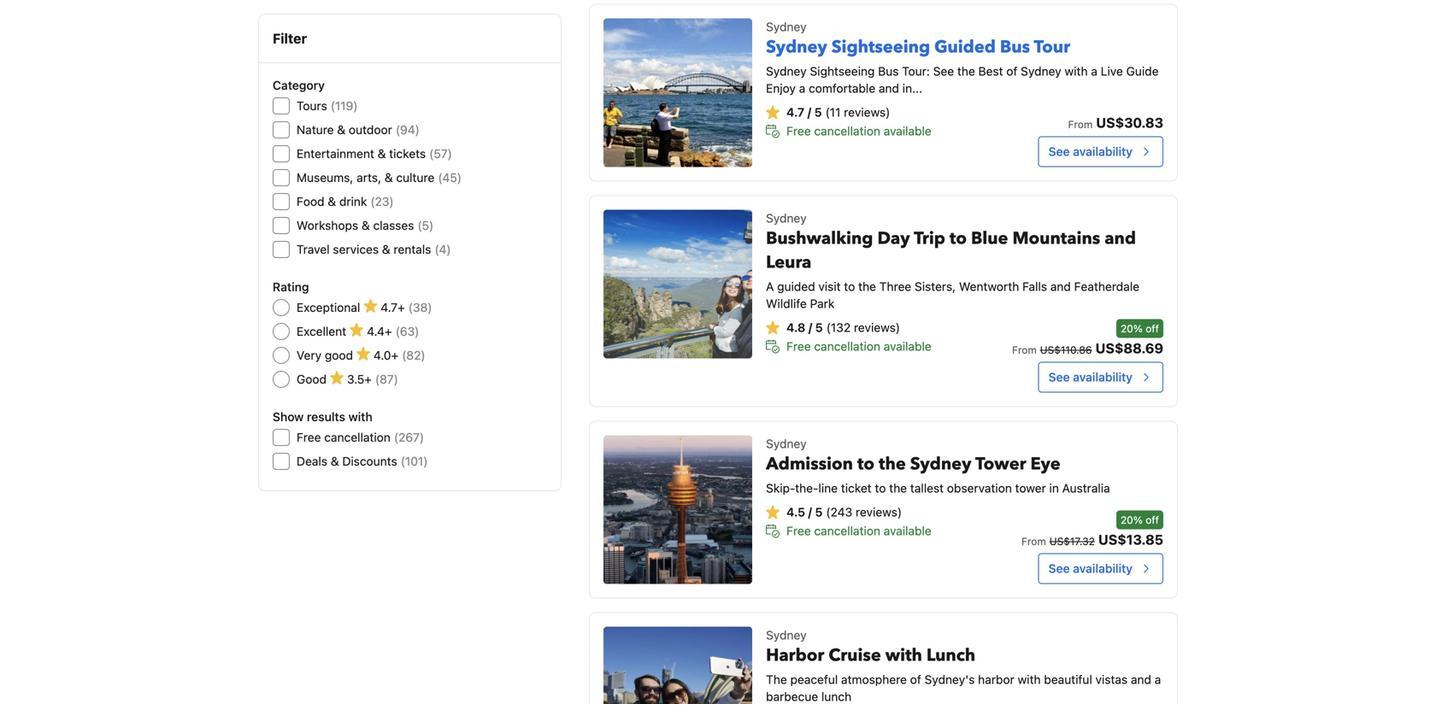 Task type: describe. For each thing, give the bounding box(es) containing it.
the-
[[795, 481, 819, 495]]

bushwalking day trip to blue mountains and leura image
[[604, 210, 753, 359]]

guide
[[1127, 64, 1159, 78]]

/ for bus
[[808, 105, 812, 119]]

(57)
[[429, 147, 452, 161]]

free for admission to the sydney tower eye
[[787, 524, 811, 538]]

off for admission to the sydney tower eye
[[1146, 514, 1160, 526]]

deals & discounts (101)
[[297, 455, 428, 469]]

from us$30.83
[[1069, 114, 1164, 131]]

the inside sydney sydney sightseeing guided bus tour sydney sightseeing bus tour: see the best of sydney with a live guide enjoy a comfortable and in...
[[958, 64, 976, 78]]

admission
[[766, 453, 853, 476]]

4.5 / 5 (243 reviews)
[[787, 505, 902, 519]]

tour:
[[902, 64, 930, 78]]

atmosphere
[[841, 673, 907, 687]]

blue
[[971, 227, 1009, 250]]

free for sydney sightseeing guided bus tour
[[787, 124, 811, 138]]

lunch
[[927, 644, 976, 668]]

5 for leura
[[816, 321, 823, 335]]

us$110.86
[[1041, 344, 1092, 356]]

(4)
[[435, 242, 451, 257]]

guided
[[777, 279, 815, 294]]

see for tour
[[1049, 144, 1070, 158]]

/ for the-
[[809, 505, 812, 519]]

(45)
[[438, 171, 462, 185]]

4.7+
[[381, 301, 405, 315]]

skip-
[[766, 481, 795, 495]]

from for eye
[[1022, 536, 1047, 548]]

sydney bushwalking day trip to blue mountains and leura a guided visit to the three sisters, wentworth falls and featherdale wildlife park
[[766, 211, 1140, 311]]

0 vertical spatial bus
[[1000, 35, 1030, 59]]

(267)
[[394, 431, 424, 445]]

trip
[[914, 227, 946, 250]]

4.0+
[[374, 348, 399, 363]]

available for trip
[[884, 339, 932, 353]]

sisters,
[[915, 279, 956, 294]]

results
[[307, 410, 345, 424]]

20% for admission to the sydney tower eye
[[1121, 514, 1143, 526]]

lunch
[[822, 690, 852, 704]]

4.8 / 5 (132 reviews)
[[787, 321, 901, 335]]

and up the featherdale
[[1105, 227, 1137, 250]]

/ for leura
[[809, 321, 813, 335]]

availability for bushwalking day trip to blue mountains and leura
[[1073, 370, 1133, 384]]

5 for the-
[[815, 505, 823, 519]]

ticket
[[841, 481, 872, 495]]

free for bushwalking day trip to blue mountains and leura
[[787, 339, 811, 353]]

free cancellation (267)
[[297, 431, 424, 445]]

& for outdoor
[[337, 123, 346, 137]]

3.5+ (87)
[[347, 372, 398, 387]]

food
[[297, 195, 325, 209]]

workshops & classes (5)
[[297, 218, 434, 233]]

tallest
[[911, 481, 944, 495]]

excellent
[[297, 325, 346, 339]]

visit
[[819, 279, 841, 294]]

harbor
[[978, 673, 1015, 687]]

and right falls
[[1051, 279, 1071, 294]]

& for tickets
[[378, 147, 386, 161]]

guided
[[935, 35, 996, 59]]

and inside sydney harbor cruise with lunch the peaceful atmosphere of sydney's harbor with beautiful vistas and a barbecue lunch
[[1131, 673, 1152, 687]]

sydney admission to the sydney tower eye skip-the-line ticket to the tallest observation tower in australia
[[766, 437, 1111, 495]]

4.4+
[[367, 325, 392, 339]]

very
[[297, 348, 322, 363]]

line
[[819, 481, 838, 495]]

cancellation up deals & discounts (101)
[[324, 431, 391, 445]]

free cancellation available for leura
[[787, 339, 932, 353]]

4.7+ (38)
[[381, 301, 432, 315]]

nature
[[297, 123, 334, 137]]

live
[[1101, 64, 1123, 78]]

to right visit
[[844, 279, 855, 294]]

free up deals
[[297, 431, 321, 445]]

museums, arts, & culture (45)
[[297, 171, 462, 185]]

availability for admission to the sydney tower eye
[[1073, 562, 1133, 576]]

with up free cancellation (267)
[[349, 410, 373, 424]]

us$17.32
[[1050, 536, 1095, 548]]

& down classes
[[382, 242, 391, 257]]

(132
[[827, 321, 851, 335]]

tour
[[1034, 35, 1071, 59]]

& for drink
[[328, 195, 336, 209]]

us$13.85
[[1099, 532, 1164, 548]]

(101)
[[401, 455, 428, 469]]

20% for bushwalking day trip to blue mountains and leura
[[1121, 323, 1143, 335]]

4.7 / 5 (11 reviews)
[[787, 105, 891, 119]]

classes
[[373, 218, 414, 233]]

sydney inside sydney bushwalking day trip to blue mountains and leura a guided visit to the three sisters, wentworth falls and featherdale wildlife park
[[766, 211, 807, 225]]

4.4+ (63)
[[367, 325, 419, 339]]

reviews) for to
[[856, 505, 902, 519]]

tower
[[1016, 481, 1046, 495]]

sydney sightseeing guided bus tour image
[[604, 18, 753, 167]]

outdoor
[[349, 123, 392, 137]]

sydney sydney sightseeing guided bus tour sydney sightseeing bus tour: see the best of sydney with a live guide enjoy a comfortable and in...
[[766, 20, 1159, 95]]

a
[[766, 279, 774, 294]]

with up atmosphere
[[886, 644, 923, 668]]

very good
[[297, 348, 353, 363]]

filter
[[273, 30, 307, 47]]

from for mountains
[[1012, 344, 1037, 356]]

entertainment
[[297, 147, 374, 161]]

0 vertical spatial a
[[1091, 64, 1098, 78]]

cruise
[[829, 644, 881, 668]]

best
[[979, 64, 1004, 78]]

us$88.69
[[1096, 340, 1164, 356]]

featherdale
[[1075, 279, 1140, 294]]

culture
[[396, 171, 435, 185]]

to right trip
[[950, 227, 967, 250]]

falls
[[1023, 279, 1048, 294]]

drink
[[339, 195, 367, 209]]

us$30.83
[[1097, 114, 1164, 131]]

arts,
[[357, 171, 381, 185]]

cancellation for bushwalking
[[814, 339, 881, 353]]

rentals
[[394, 242, 431, 257]]

good
[[297, 372, 327, 387]]



Task type: vqa. For each thing, say whether or not it's contained in the screenshot.
1 September 2024 CHECKBOX
no



Task type: locate. For each thing, give the bounding box(es) containing it.
to right ticket
[[875, 481, 886, 495]]

1 vertical spatial reviews)
[[854, 321, 901, 335]]

bus up best
[[1000, 35, 1030, 59]]

availability down from us$17.32 us$13.85
[[1073, 562, 1133, 576]]

1 vertical spatial 20%
[[1121, 514, 1143, 526]]

20% up us$13.85
[[1121, 514, 1143, 526]]

cancellation down 4.8 / 5 (132 reviews)
[[814, 339, 881, 353]]

reviews) for sightseeing
[[844, 105, 891, 119]]

from inside from us$17.32 us$13.85
[[1022, 536, 1047, 548]]

1 vertical spatial 20% off
[[1121, 514, 1160, 526]]

free cancellation available down 4.5 / 5 (243 reviews)
[[787, 524, 932, 538]]

2 available from the top
[[884, 339, 932, 353]]

4.8
[[787, 321, 806, 335]]

harbor cruise with lunch image
[[604, 627, 753, 705]]

with right the harbor
[[1018, 673, 1041, 687]]

/ right 4.7
[[808, 105, 812, 119]]

(87)
[[375, 372, 398, 387]]

see inside sydney sydney sightseeing guided bus tour sydney sightseeing bus tour: see the best of sydney with a live guide enjoy a comfortable and in...
[[934, 64, 954, 78]]

tickets
[[389, 147, 426, 161]]

0 vertical spatial free cancellation available
[[787, 124, 932, 138]]

from left us$30.83
[[1069, 118, 1093, 130]]

in
[[1050, 481, 1059, 495]]

reviews) down ticket
[[856, 505, 902, 519]]

bushwalking
[[766, 227, 874, 250]]

admission to the sydney tower eye image
[[604, 436, 753, 584]]

harbor
[[766, 644, 825, 668]]

sydney harbor cruise with lunch the peaceful atmosphere of sydney's harbor with beautiful vistas and a barbecue lunch
[[766, 628, 1162, 704]]

travel services & rentals (4)
[[297, 242, 451, 257]]

eye
[[1031, 453, 1061, 476]]

in...
[[903, 81, 923, 95]]

off
[[1146, 323, 1160, 335], [1146, 514, 1160, 526]]

of right best
[[1007, 64, 1018, 78]]

of left the sydney's at bottom right
[[911, 673, 922, 687]]

a right enjoy
[[799, 81, 806, 95]]

travel
[[297, 242, 330, 257]]

workshops
[[297, 218, 358, 233]]

barbecue
[[766, 690, 819, 704]]

0 vertical spatial 20%
[[1121, 323, 1143, 335]]

the
[[766, 673, 787, 687]]

3 availability from the top
[[1073, 562, 1133, 576]]

(5)
[[418, 218, 434, 233]]

park
[[810, 297, 835, 311]]

1 available from the top
[[884, 124, 932, 138]]

2 vertical spatial 5
[[815, 505, 823, 519]]

0 horizontal spatial of
[[911, 673, 922, 687]]

of inside sydney sydney sightseeing guided bus tour sydney sightseeing bus tour: see the best of sydney with a live guide enjoy a comfortable and in...
[[1007, 64, 1018, 78]]

free down 4.7
[[787, 124, 811, 138]]

1 horizontal spatial of
[[1007, 64, 1018, 78]]

5 left (132
[[816, 321, 823, 335]]

category
[[273, 78, 325, 92]]

1 vertical spatial sightseeing
[[810, 64, 875, 78]]

vistas
[[1096, 673, 1128, 687]]

off up us$13.85
[[1146, 514, 1160, 526]]

entertainment & tickets (57)
[[297, 147, 452, 161]]

see availability for bushwalking day trip to blue mountains and leura
[[1049, 370, 1133, 384]]

2 vertical spatial a
[[1155, 673, 1162, 687]]

see for tower
[[1049, 562, 1070, 576]]

1 horizontal spatial bus
[[1000, 35, 1030, 59]]

and inside sydney sydney sightseeing guided bus tour sydney sightseeing bus tour: see the best of sydney with a live guide enjoy a comfortable and in...
[[879, 81, 900, 95]]

0 vertical spatial 20% off
[[1121, 323, 1160, 335]]

see down from us$30.83 on the top right of the page
[[1049, 144, 1070, 158]]

from us$17.32 us$13.85
[[1022, 532, 1164, 548]]

reviews) right (132
[[854, 321, 901, 335]]

0 vertical spatial 5
[[815, 105, 822, 119]]

1 vertical spatial /
[[809, 321, 813, 335]]

free down 4.8
[[787, 339, 811, 353]]

a left "live"
[[1091, 64, 1098, 78]]

4.0+ (82)
[[374, 348, 426, 363]]

0 vertical spatial from
[[1069, 118, 1093, 130]]

nature & outdoor (94)
[[297, 123, 420, 137]]

day
[[878, 227, 910, 250]]

sightseeing up comfortable
[[810, 64, 875, 78]]

sydney inside sydney harbor cruise with lunch the peaceful atmosphere of sydney's harbor with beautiful vistas and a barbecue lunch
[[766, 628, 807, 642]]

(94)
[[396, 123, 420, 137]]

cancellation down 4.7 / 5 (11 reviews)
[[814, 124, 881, 138]]

free cancellation available down 4.8 / 5 (132 reviews)
[[787, 339, 932, 353]]

/ right 4.8
[[809, 321, 813, 335]]

reviews)
[[844, 105, 891, 119], [854, 321, 901, 335], [856, 505, 902, 519]]

(243
[[826, 505, 853, 519]]

mountains
[[1013, 227, 1101, 250]]

free down 4.5 at the bottom
[[787, 524, 811, 538]]

1 vertical spatial off
[[1146, 514, 1160, 526]]

off up 'us$88.69'
[[1146, 323, 1160, 335]]

see availability for admission to the sydney tower eye
[[1049, 562, 1133, 576]]

available for guided
[[884, 124, 932, 138]]

sightseeing up tour: at the right
[[832, 35, 931, 59]]

to
[[950, 227, 967, 250], [844, 279, 855, 294], [858, 453, 875, 476], [875, 481, 886, 495]]

0 vertical spatial sightseeing
[[832, 35, 931, 59]]

free cancellation available for the-
[[787, 524, 932, 538]]

& for discounts
[[331, 455, 339, 469]]

0 vertical spatial see availability
[[1049, 144, 1133, 158]]

and right vistas
[[1131, 673, 1152, 687]]

2 vertical spatial available
[[884, 524, 932, 538]]

australia
[[1063, 481, 1111, 495]]

reviews) for day
[[854, 321, 901, 335]]

3 free cancellation available from the top
[[787, 524, 932, 538]]

& down (119) on the top left of page
[[337, 123, 346, 137]]

1 vertical spatial availability
[[1073, 370, 1133, 384]]

5 left (11 on the top of page
[[815, 105, 822, 119]]

20% off for admission to the sydney tower eye
[[1121, 514, 1160, 526]]

bus
[[1000, 35, 1030, 59], [878, 64, 899, 78]]

3 see availability from the top
[[1049, 562, 1133, 576]]

2 free cancellation available from the top
[[787, 339, 932, 353]]

free cancellation available for bus
[[787, 124, 932, 138]]

1 vertical spatial see availability
[[1049, 370, 1133, 384]]

cancellation down 4.5 / 5 (243 reviews)
[[814, 524, 881, 538]]

from left us$17.32
[[1022, 536, 1047, 548]]

the inside sydney bushwalking day trip to blue mountains and leura a guided visit to the three sisters, wentworth falls and featherdale wildlife park
[[859, 279, 877, 294]]

0 horizontal spatial bus
[[878, 64, 899, 78]]

of
[[1007, 64, 1018, 78], [911, 673, 922, 687]]

1 vertical spatial from
[[1012, 344, 1037, 356]]

see right tour: at the right
[[934, 64, 954, 78]]

a right vistas
[[1155, 673, 1162, 687]]

1 horizontal spatial a
[[1091, 64, 1098, 78]]

0 horizontal spatial a
[[799, 81, 806, 95]]

discounts
[[342, 455, 397, 469]]

available down tallest
[[884, 524, 932, 538]]

& left 'drink' at the left top of page
[[328, 195, 336, 209]]

exceptional
[[297, 301, 360, 315]]

3 available from the top
[[884, 524, 932, 538]]

2 vertical spatial /
[[809, 505, 812, 519]]

1 vertical spatial a
[[799, 81, 806, 95]]

20% off
[[1121, 323, 1160, 335], [1121, 514, 1160, 526]]

5 for bus
[[815, 105, 822, 119]]

(82)
[[402, 348, 426, 363]]

2 20% off from the top
[[1121, 514, 1160, 526]]

see availability down from us$110.86 us$88.69
[[1049, 370, 1133, 384]]

availability down from us$30.83 on the top right of the page
[[1073, 144, 1133, 158]]

free cancellation available down 4.7 / 5 (11 reviews)
[[787, 124, 932, 138]]

beautiful
[[1044, 673, 1093, 687]]

with inside sydney sydney sightseeing guided bus tour sydney sightseeing bus tour: see the best of sydney with a live guide enjoy a comfortable and in...
[[1065, 64, 1088, 78]]

(11
[[826, 105, 841, 119]]

of inside sydney harbor cruise with lunch the peaceful atmosphere of sydney's harbor with beautiful vistas and a barbecue lunch
[[911, 673, 922, 687]]

from left 'us$110.86'
[[1012, 344, 1037, 356]]

1 vertical spatial free cancellation available
[[787, 339, 932, 353]]

2 vertical spatial reviews)
[[856, 505, 902, 519]]

availability down from us$110.86 us$88.69
[[1073, 370, 1133, 384]]

0 vertical spatial /
[[808, 105, 812, 119]]

2 off from the top
[[1146, 514, 1160, 526]]

see for blue
[[1049, 370, 1070, 384]]

4.5
[[787, 505, 806, 519]]

4.7
[[787, 105, 805, 119]]

food & drink (23)
[[297, 195, 394, 209]]

deals
[[297, 455, 328, 469]]

0 vertical spatial of
[[1007, 64, 1018, 78]]

1 see availability from the top
[[1049, 144, 1133, 158]]

see availability down from us$17.32 us$13.85
[[1049, 562, 1133, 576]]

with
[[1065, 64, 1088, 78], [349, 410, 373, 424], [886, 644, 923, 668], [1018, 673, 1041, 687]]

bus left tour: at the right
[[878, 64, 899, 78]]

tours (119)
[[297, 99, 358, 113]]

& right "arts,"
[[385, 171, 393, 185]]

& up museums, arts, & culture (45)
[[378, 147, 386, 161]]

1 vertical spatial 5
[[816, 321, 823, 335]]

see down us$17.32
[[1049, 562, 1070, 576]]

2 see availability from the top
[[1049, 370, 1133, 384]]

20% off up 'us$88.69'
[[1121, 323, 1160, 335]]

2 vertical spatial see availability
[[1049, 562, 1133, 576]]

20% up 'us$88.69'
[[1121, 323, 1143, 335]]

available down three
[[884, 339, 932, 353]]

1 free cancellation available from the top
[[787, 124, 932, 138]]

with down tour
[[1065, 64, 1088, 78]]

tower
[[976, 453, 1027, 476]]

3.5+
[[347, 372, 372, 387]]

see down 'us$110.86'
[[1049, 370, 1070, 384]]

1 vertical spatial of
[[911, 673, 922, 687]]

5 left (243
[[815, 505, 823, 519]]

2 vertical spatial free cancellation available
[[787, 524, 932, 538]]

5
[[815, 105, 822, 119], [816, 321, 823, 335], [815, 505, 823, 519]]

2 vertical spatial availability
[[1073, 562, 1133, 576]]

1 vertical spatial available
[[884, 339, 932, 353]]

cancellation for admission
[[814, 524, 881, 538]]

2 vertical spatial from
[[1022, 536, 1047, 548]]

available for the
[[884, 524, 932, 538]]

services
[[333, 242, 379, 257]]

2 horizontal spatial a
[[1155, 673, 1162, 687]]

free cancellation available
[[787, 124, 932, 138], [787, 339, 932, 353], [787, 524, 932, 538]]

good
[[325, 348, 353, 363]]

the left tallest
[[890, 481, 907, 495]]

peaceful
[[791, 673, 838, 687]]

1 off from the top
[[1146, 323, 1160, 335]]

2 20% from the top
[[1121, 514, 1143, 526]]

available down in... on the right top of the page
[[884, 124, 932, 138]]

sydney
[[766, 20, 807, 34], [766, 35, 828, 59], [766, 64, 807, 78], [1021, 64, 1062, 78], [766, 211, 807, 225], [766, 437, 807, 451], [911, 453, 972, 476], [766, 628, 807, 642]]

0 vertical spatial off
[[1146, 323, 1160, 335]]

wentworth
[[959, 279, 1020, 294]]

(23)
[[371, 195, 394, 209]]

from inside from us$110.86 us$88.69
[[1012, 344, 1037, 356]]

0 vertical spatial availability
[[1073, 144, 1133, 158]]

see availability
[[1049, 144, 1133, 158], [1049, 370, 1133, 384], [1049, 562, 1133, 576]]

1 20% off from the top
[[1121, 323, 1160, 335]]

2 availability from the top
[[1073, 370, 1133, 384]]

the down guided in the right top of the page
[[958, 64, 976, 78]]

cancellation for sydney
[[814, 124, 881, 138]]

sightseeing
[[832, 35, 931, 59], [810, 64, 875, 78]]

/ right 4.5 at the bottom
[[809, 505, 812, 519]]

from inside from us$30.83
[[1069, 118, 1093, 130]]

0 vertical spatial available
[[884, 124, 932, 138]]

observation
[[947, 481, 1012, 495]]

/
[[808, 105, 812, 119], [809, 321, 813, 335], [809, 505, 812, 519]]

to up ticket
[[858, 453, 875, 476]]

and left in... on the right top of the page
[[879, 81, 900, 95]]

off for bushwalking day trip to blue mountains and leura
[[1146, 323, 1160, 335]]

show results with
[[273, 410, 373, 424]]

leura
[[766, 251, 812, 274]]

availability for sydney sightseeing guided bus tour
[[1073, 144, 1133, 158]]

a inside sydney harbor cruise with lunch the peaceful atmosphere of sydney's harbor with beautiful vistas and a barbecue lunch
[[1155, 673, 1162, 687]]

20% off up us$13.85
[[1121, 514, 1160, 526]]

0 vertical spatial reviews)
[[844, 105, 891, 119]]

20% off for bushwalking day trip to blue mountains and leura
[[1121, 323, 1160, 335]]

show
[[273, 410, 304, 424]]

& up travel services & rentals (4)
[[362, 218, 370, 233]]

1 20% from the top
[[1121, 323, 1143, 335]]

1 availability from the top
[[1073, 144, 1133, 158]]

& for classes
[[362, 218, 370, 233]]

reviews) right (11 on the top of page
[[844, 105, 891, 119]]

the up 4.5 / 5 (243 reviews)
[[879, 453, 906, 476]]

see availability for sydney sightseeing guided bus tour
[[1049, 144, 1133, 158]]

the left three
[[859, 279, 877, 294]]

rating
[[273, 280, 309, 294]]

1 vertical spatial bus
[[878, 64, 899, 78]]

& right deals
[[331, 455, 339, 469]]

(38)
[[409, 301, 432, 315]]

see availability down from us$30.83 on the top right of the page
[[1049, 144, 1133, 158]]



